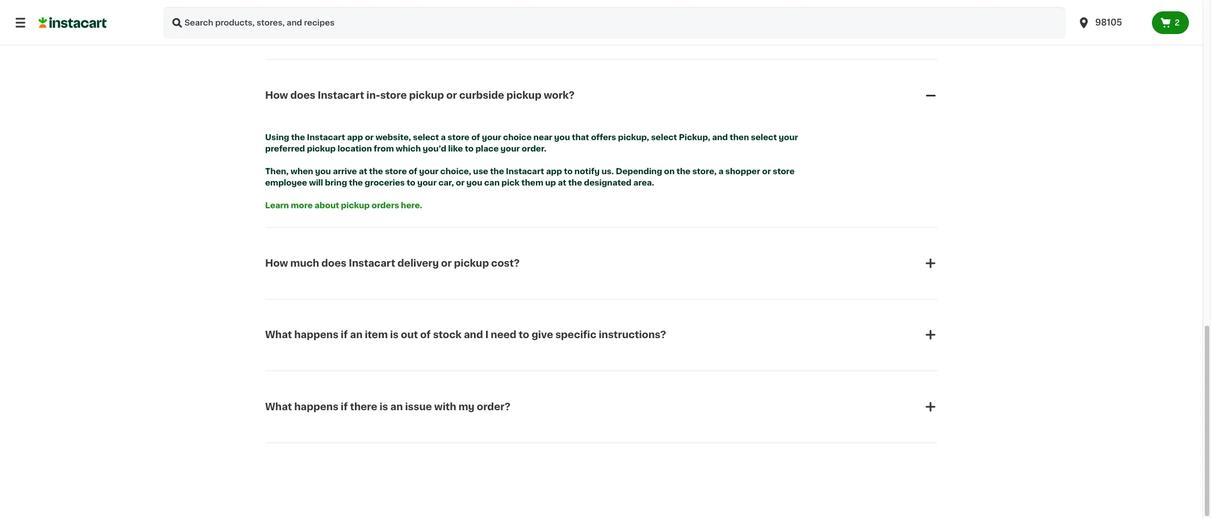 Task type: vqa. For each thing, say whether or not it's contained in the screenshot.
bought
no



Task type: describe. For each thing, give the bounding box(es) containing it.
1 98105 button from the left
[[1071, 7, 1153, 39]]

then,
[[265, 168, 289, 176]]

home.
[[601, 11, 627, 19]]

2 98105 button from the left
[[1078, 7, 1146, 39]]

in-
[[367, 91, 381, 100]]

for
[[390, 11, 402, 19]]

0 horizontal spatial is
[[380, 403, 388, 412]]

orders
[[372, 202, 399, 210]]

to right the groceries in the left of the page
[[407, 179, 416, 187]]

learn more about pickup orders here. link
[[265, 202, 423, 210]]

or inside dropdown button
[[441, 259, 452, 268]]

need
[[491, 331, 517, 340]]

the down arrive
[[349, 179, 363, 187]]

depending
[[616, 168, 663, 176]]

happens for there
[[294, 403, 339, 412]]

does inside dropdown button
[[291, 91, 316, 100]]

0 vertical spatial an
[[350, 331, 363, 340]]

1 horizontal spatial here.
[[461, 33, 483, 41]]

curbside
[[460, 91, 505, 100]]

learn more about pickup orders here.
[[265, 202, 423, 210]]

instructions?
[[599, 331, 667, 340]]

on
[[665, 168, 675, 176]]

0 vertical spatial is
[[390, 331, 399, 340]]

your up place
[[482, 134, 502, 142]]

us.
[[602, 168, 614, 176]]

what happens if an item is out of stock and i need to give specific instructions?
[[265, 331, 667, 340]]

Search field
[[164, 7, 1067, 39]]

app inside then, when you arrive at the store of your choice, use the instacart app to notify us. depending on the store, a shopper or store employee will bring the groceries to your car, or you can pick them up at the designated area.
[[546, 168, 562, 176]]

then, when you arrive at the store of your choice, use the instacart app to notify us. depending on the store, a shopper or store employee will bring the groceries to your car, or you can pick them up at the designated area.
[[265, 168, 797, 187]]

leaving
[[271, 11, 304, 19]]

same-
[[381, 33, 408, 41]]

1 vertical spatial at
[[558, 179, 567, 187]]

what for what happens if there is an issue with my order?
[[265, 403, 292, 412]]

place
[[476, 145, 499, 153]]

instructions
[[337, 11, 388, 19]]

store inside using the instacart app or website, select a store of your choice near you that offers pickup, select pickup, and then select your preferred pickup location from which you'd like to place your order.
[[448, 134, 470, 142]]

store right the shopper
[[773, 168, 795, 176]]

other
[[502, 11, 524, 19]]

what happens if there is an issue with my order?
[[265, 403, 511, 412]]

instacart inside then, when you arrive at the store of your choice, use the instacart app to notify us. depending on the store, a shopper or store employee will bring the groceries to your car, or you can pick them up at the designated area.
[[506, 168, 545, 176]]

how much does instacart delivery or pickup cost? button
[[265, 243, 938, 284]]

pickup right in-
[[409, 91, 444, 100]]

and inside using the instacart app or website, select a store of your choice near you that offers pickup, select pickup, and then select your preferred pickup location from which you'd like to place your order.
[[713, 134, 728, 142]]

with
[[435, 403, 457, 412]]

2 button
[[1153, 11, 1190, 34]]

what happens if an item is out of stock and i need to give specific instructions? button
[[265, 315, 938, 356]]

codes,
[[461, 11, 489, 19]]

more for learn more about pickup orders here.
[[291, 202, 313, 210]]

can
[[485, 179, 500, 187]]

your left car,
[[418, 179, 437, 187]]

to left notify
[[564, 168, 573, 176]]

instacart inside using the instacart app or website, select a store of your choice near you that offers pickup, select pickup, and then select your preferred pickup location from which you'd like to place your order.
[[307, 134, 345, 142]]

app inside using the instacart app or website, select a store of your choice near you that offers pickup, select pickup, and then select your preferred pickup location from which you'd like to place your order.
[[347, 134, 363, 142]]

using the instacart app or website, select a store of your choice near you that offers pickup, select pickup, and then select your preferred pickup location from which you'd like to place your order.
[[265, 134, 800, 153]]

store inside how does instacart in-store pickup or curbside pickup work? dropdown button
[[381, 91, 407, 100]]

the right "on"
[[677, 168, 691, 176]]

of inside using the instacart app or website, select a store of your choice near you that offers pickup, select pickup, and then select your preferred pickup location from which you'd like to place your order.
[[472, 134, 480, 142]]

learn more about instacart same-day delivery here. link
[[265, 33, 483, 41]]

work?
[[544, 91, 575, 100]]

the up the groceries in the left of the page
[[369, 168, 383, 176]]

much
[[291, 259, 319, 268]]

pick
[[502, 179, 520, 187]]

then
[[730, 134, 750, 142]]

my
[[459, 403, 475, 412]]

of for stock
[[420, 331, 431, 340]]

to inside dropdown button
[[519, 331, 530, 340]]

does inside dropdown button
[[322, 259, 347, 268]]

how much does instacart delivery or pickup cost?
[[265, 259, 520, 268]]

near
[[534, 134, 553, 142]]

instacart inside dropdown button
[[318, 91, 364, 100]]

use
[[474, 168, 489, 176]]

them
[[522, 179, 544, 187]]

i
[[486, 331, 489, 340]]

item
[[365, 331, 388, 340]]

arrive
[[333, 168, 357, 176]]

area.
[[634, 179, 655, 187]]

a inside then, when you arrive at the store of your choice, use the instacart app to notify us. depending on the store, a shopper or store employee will bring the groceries to your car, or you can pick them up at the designated area.
[[719, 168, 724, 176]]

location
[[338, 145, 372, 153]]

to inside using the instacart app or website, select a store of your choice near you that offers pickup, select pickup, and then select your preferred pickup location from which you'd like to place your order.
[[465, 145, 474, 153]]

give
[[532, 331, 554, 340]]

store up the groceries in the left of the page
[[385, 168, 407, 176]]

issue
[[405, 403, 432, 412]]

- leaving helpful instructions for parking, gate codes, or other clues to find your home.
[[265, 11, 627, 19]]

pickup down bring
[[341, 202, 370, 210]]

you'd
[[423, 145, 447, 153]]

of for your
[[409, 168, 418, 176]]

how does instacart in-store pickup or curbside pickup work? button
[[265, 75, 938, 116]]

instacart inside dropdown button
[[349, 259, 396, 268]]

cost?
[[492, 259, 520, 268]]

preferred
[[265, 145, 305, 153]]

groceries
[[365, 179, 405, 187]]

0 horizontal spatial here.
[[401, 202, 423, 210]]

offers
[[591, 134, 617, 142]]

car,
[[439, 179, 454, 187]]

what happens if there is an issue with my order? button
[[265, 387, 938, 428]]

gate
[[440, 11, 459, 19]]

to left the "find"
[[551, 11, 560, 19]]

that
[[572, 134, 590, 142]]

the inside using the instacart app or website, select a store of your choice near you that offers pickup, select pickup, and then select your preferred pickup location from which you'd like to place your order.
[[291, 134, 305, 142]]

or inside using the instacart app or website, select a store of your choice near you that offers pickup, select pickup, and then select your preferred pickup location from which you'd like to place your order.
[[365, 134, 374, 142]]

about for pickup
[[315, 202, 339, 210]]

how for how does instacart in-store pickup or curbside pickup work?
[[265, 91, 288, 100]]



Task type: locate. For each thing, give the bounding box(es) containing it.
a inside using the instacart app or website, select a store of your choice near you that offers pickup, select pickup, and then select your preferred pickup location from which you'd like to place your order.
[[441, 134, 446, 142]]

2 if from the top
[[341, 403, 348, 412]]

you left that
[[555, 134, 571, 142]]

here. down codes,
[[461, 33, 483, 41]]

at
[[359, 168, 368, 176], [558, 179, 567, 187]]

app up location
[[347, 134, 363, 142]]

0 horizontal spatial an
[[350, 331, 363, 340]]

your up car,
[[420, 168, 439, 176]]

like
[[449, 145, 463, 153]]

day
[[408, 33, 424, 41]]

0 vertical spatial you
[[555, 134, 571, 142]]

1 horizontal spatial app
[[546, 168, 562, 176]]

2 learn from the top
[[265, 202, 289, 210]]

0 horizontal spatial of
[[409, 168, 418, 176]]

pickup,
[[679, 134, 711, 142]]

2 happens from the top
[[294, 403, 339, 412]]

parking,
[[404, 11, 438, 19]]

pickup inside using the instacart app or website, select a store of your choice near you that offers pickup, select pickup, and then select your preferred pickup location from which you'd like to place your order.
[[307, 145, 336, 153]]

learn down employee
[[265, 202, 289, 210]]

to
[[551, 11, 560, 19], [465, 145, 474, 153], [564, 168, 573, 176], [407, 179, 416, 187], [519, 331, 530, 340]]

pickup
[[409, 91, 444, 100], [507, 91, 542, 100], [307, 145, 336, 153], [341, 202, 370, 210], [454, 259, 489, 268]]

about down helpful
[[315, 33, 339, 41]]

how inside dropdown button
[[265, 259, 288, 268]]

1 vertical spatial and
[[464, 331, 483, 340]]

0 vertical spatial if
[[341, 331, 348, 340]]

you
[[555, 134, 571, 142], [315, 168, 331, 176], [467, 179, 483, 187]]

of inside then, when you arrive at the store of your choice, use the instacart app to notify us. depending on the store, a shopper or store employee will bring the groceries to your car, or you can pick them up at the designated area.
[[409, 168, 418, 176]]

1 select from the left
[[413, 134, 439, 142]]

1 horizontal spatial of
[[420, 331, 431, 340]]

an left issue
[[391, 403, 403, 412]]

an left "item"
[[350, 331, 363, 340]]

2 select from the left
[[652, 134, 678, 142]]

to right like
[[465, 145, 474, 153]]

learn
[[265, 33, 289, 41], [265, 202, 289, 210]]

and
[[713, 134, 728, 142], [464, 331, 483, 340]]

delivery inside dropdown button
[[398, 259, 439, 268]]

select right pickup,
[[652, 134, 678, 142]]

instacart logo image
[[39, 16, 107, 30]]

delivery
[[425, 33, 460, 41], [398, 259, 439, 268]]

your right the "find"
[[580, 11, 599, 19]]

more down leaving at the left of the page
[[291, 33, 313, 41]]

up
[[546, 179, 556, 187]]

you inside using the instacart app or website, select a store of your choice near you that offers pickup, select pickup, and then select your preferred pickup location from which you'd like to place your order.
[[555, 134, 571, 142]]

how inside dropdown button
[[265, 91, 288, 100]]

2 horizontal spatial select
[[751, 134, 777, 142]]

1 horizontal spatial a
[[719, 168, 724, 176]]

of down which
[[409, 168, 418, 176]]

does right much
[[322, 259, 347, 268]]

if for there
[[341, 403, 348, 412]]

shopper
[[726, 168, 761, 176]]

0 vertical spatial here.
[[461, 33, 483, 41]]

the up preferred
[[291, 134, 305, 142]]

your
[[580, 11, 599, 19], [482, 134, 502, 142], [779, 134, 799, 142], [501, 145, 520, 153], [420, 168, 439, 176], [418, 179, 437, 187]]

pickup left the work?
[[507, 91, 542, 100]]

instacart
[[341, 33, 380, 41], [318, 91, 364, 100], [307, 134, 345, 142], [506, 168, 545, 176], [349, 259, 396, 268]]

1 vertical spatial does
[[322, 259, 347, 268]]

2 horizontal spatial you
[[555, 134, 571, 142]]

select up "you'd"
[[413, 134, 439, 142]]

1 horizontal spatial an
[[391, 403, 403, 412]]

1 vertical spatial a
[[719, 168, 724, 176]]

clues
[[526, 11, 549, 19]]

2 vertical spatial of
[[420, 331, 431, 340]]

to left give
[[519, 331, 530, 340]]

using
[[265, 134, 289, 142]]

when
[[291, 168, 313, 176]]

0 horizontal spatial and
[[464, 331, 483, 340]]

of up place
[[472, 134, 480, 142]]

will
[[309, 179, 323, 187]]

does up preferred
[[291, 91, 316, 100]]

what
[[265, 331, 292, 340], [265, 403, 292, 412]]

of right out
[[420, 331, 431, 340]]

store up website,
[[381, 91, 407, 100]]

1 how from the top
[[265, 91, 288, 100]]

1 vertical spatial of
[[409, 168, 418, 176]]

about down bring
[[315, 202, 339, 210]]

website,
[[376, 134, 411, 142]]

if left there
[[341, 403, 348, 412]]

and left then
[[713, 134, 728, 142]]

1 about from the top
[[315, 33, 339, 41]]

notify
[[575, 168, 600, 176]]

1 vertical spatial what
[[265, 403, 292, 412]]

1 vertical spatial here.
[[401, 202, 423, 210]]

select right then
[[751, 134, 777, 142]]

how for how much does instacart delivery or pickup cost?
[[265, 259, 288, 268]]

0 vertical spatial delivery
[[425, 33, 460, 41]]

from
[[374, 145, 394, 153]]

app
[[347, 134, 363, 142], [546, 168, 562, 176]]

0 horizontal spatial select
[[413, 134, 439, 142]]

choice,
[[441, 168, 472, 176]]

1 horizontal spatial select
[[652, 134, 678, 142]]

what for what happens if an item is out of stock and i need to give specific instructions?
[[265, 331, 292, 340]]

learn for learn more about instacart same-day delivery here.
[[265, 33, 289, 41]]

order?
[[477, 403, 511, 412]]

pickup left the cost?
[[454, 259, 489, 268]]

does
[[291, 91, 316, 100], [322, 259, 347, 268]]

and inside dropdown button
[[464, 331, 483, 340]]

or
[[491, 11, 500, 19], [447, 91, 457, 100], [365, 134, 374, 142], [763, 168, 771, 176], [456, 179, 465, 187], [441, 259, 452, 268]]

1 vertical spatial you
[[315, 168, 331, 176]]

how
[[265, 91, 288, 100], [265, 259, 288, 268]]

if
[[341, 331, 348, 340], [341, 403, 348, 412]]

order.
[[522, 145, 547, 153]]

is
[[390, 331, 399, 340], [380, 403, 388, 412]]

2 horizontal spatial of
[[472, 134, 480, 142]]

helpful
[[306, 11, 335, 19]]

98105
[[1096, 18, 1123, 27]]

1 horizontal spatial does
[[322, 259, 347, 268]]

0 vertical spatial at
[[359, 168, 368, 176]]

1 what from the top
[[265, 331, 292, 340]]

how left much
[[265, 259, 288, 268]]

1 happens from the top
[[294, 331, 339, 340]]

1 vertical spatial about
[[315, 202, 339, 210]]

2 vertical spatial you
[[467, 179, 483, 187]]

0 vertical spatial a
[[441, 134, 446, 142]]

1 vertical spatial happens
[[294, 403, 339, 412]]

1 horizontal spatial and
[[713, 134, 728, 142]]

1 vertical spatial app
[[546, 168, 562, 176]]

store,
[[693, 168, 717, 176]]

here.
[[461, 33, 483, 41], [401, 202, 423, 210]]

find
[[561, 11, 578, 19]]

1 vertical spatial is
[[380, 403, 388, 412]]

0 vertical spatial learn
[[265, 33, 289, 41]]

about
[[315, 33, 339, 41], [315, 202, 339, 210]]

1 vertical spatial an
[[391, 403, 403, 412]]

if for an
[[341, 331, 348, 340]]

more down will
[[291, 202, 313, 210]]

a up "you'd"
[[441, 134, 446, 142]]

select
[[413, 134, 439, 142], [652, 134, 678, 142], [751, 134, 777, 142]]

or inside dropdown button
[[447, 91, 457, 100]]

0 vertical spatial how
[[265, 91, 288, 100]]

1 horizontal spatial at
[[558, 179, 567, 187]]

about for instacart
[[315, 33, 339, 41]]

of inside dropdown button
[[420, 331, 431, 340]]

which
[[396, 145, 421, 153]]

0 vertical spatial about
[[315, 33, 339, 41]]

0 vertical spatial happens
[[294, 331, 339, 340]]

you up will
[[315, 168, 331, 176]]

0 vertical spatial of
[[472, 134, 480, 142]]

designated
[[584, 179, 632, 187]]

1 more from the top
[[291, 33, 313, 41]]

the down notify
[[569, 179, 583, 187]]

bring
[[325, 179, 347, 187]]

0 vertical spatial more
[[291, 33, 313, 41]]

3 select from the left
[[751, 134, 777, 142]]

specific
[[556, 331, 597, 340]]

learn for learn more about pickup orders here.
[[265, 202, 289, 210]]

1 vertical spatial if
[[341, 403, 348, 412]]

store up like
[[448, 134, 470, 142]]

1 if from the top
[[341, 331, 348, 340]]

and left i
[[464, 331, 483, 340]]

1 vertical spatial more
[[291, 202, 313, 210]]

a
[[441, 134, 446, 142], [719, 168, 724, 176]]

2 how from the top
[[265, 259, 288, 268]]

app up up
[[546, 168, 562, 176]]

your right then
[[779, 134, 799, 142]]

is left out
[[390, 331, 399, 340]]

0 vertical spatial does
[[291, 91, 316, 100]]

0 horizontal spatial a
[[441, 134, 446, 142]]

0 horizontal spatial does
[[291, 91, 316, 100]]

1 horizontal spatial is
[[390, 331, 399, 340]]

2 what from the top
[[265, 403, 292, 412]]

choice
[[503, 134, 532, 142]]

2
[[1176, 19, 1181, 27]]

employee
[[265, 179, 307, 187]]

more
[[291, 33, 313, 41], [291, 202, 313, 210]]

1 vertical spatial delivery
[[398, 259, 439, 268]]

1 learn from the top
[[265, 33, 289, 41]]

how up using
[[265, 91, 288, 100]]

happens for an
[[294, 331, 339, 340]]

a right store,
[[719, 168, 724, 176]]

more for learn more about instacart same-day delivery here.
[[291, 33, 313, 41]]

stock
[[433, 331, 462, 340]]

0 vertical spatial and
[[713, 134, 728, 142]]

at right arrive
[[359, 168, 368, 176]]

an
[[350, 331, 363, 340], [391, 403, 403, 412]]

pickup up when
[[307, 145, 336, 153]]

2 more from the top
[[291, 202, 313, 210]]

pickup,
[[618, 134, 650, 142]]

out
[[401, 331, 418, 340]]

learn more about instacart same-day delivery here.
[[265, 33, 483, 41]]

if left "item"
[[341, 331, 348, 340]]

0 vertical spatial app
[[347, 134, 363, 142]]

here. right orders
[[401, 202, 423, 210]]

1 horizontal spatial you
[[467, 179, 483, 187]]

0 horizontal spatial at
[[359, 168, 368, 176]]

is right there
[[380, 403, 388, 412]]

None search field
[[164, 7, 1067, 39]]

2 about from the top
[[315, 202, 339, 210]]

0 horizontal spatial app
[[347, 134, 363, 142]]

0 horizontal spatial you
[[315, 168, 331, 176]]

1 vertical spatial learn
[[265, 202, 289, 210]]

at right up
[[558, 179, 567, 187]]

you down use
[[467, 179, 483, 187]]

there
[[350, 403, 378, 412]]

the up can
[[490, 168, 504, 176]]

1 vertical spatial how
[[265, 259, 288, 268]]

-
[[265, 11, 269, 19]]

store
[[381, 91, 407, 100], [448, 134, 470, 142], [385, 168, 407, 176], [773, 168, 795, 176]]

how does instacart in-store pickup or curbside pickup work?
[[265, 91, 575, 100]]

learn down -
[[265, 33, 289, 41]]

the
[[291, 134, 305, 142], [369, 168, 383, 176], [490, 168, 504, 176], [677, 168, 691, 176], [349, 179, 363, 187], [569, 179, 583, 187]]

0 vertical spatial what
[[265, 331, 292, 340]]

pickup inside dropdown button
[[454, 259, 489, 268]]

your down choice
[[501, 145, 520, 153]]



